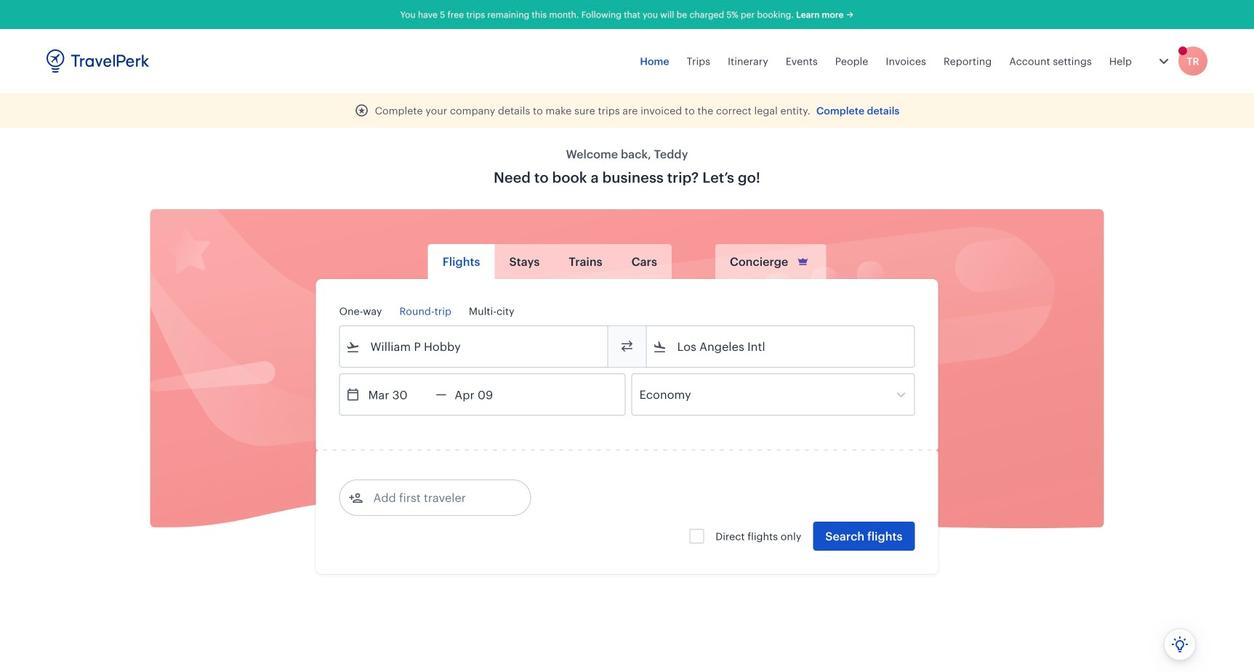 Task type: describe. For each thing, give the bounding box(es) containing it.
Return text field
[[447, 375, 522, 415]]

Depart text field
[[360, 375, 436, 415]]



Task type: vqa. For each thing, say whether or not it's contained in the screenshot.
Return text box
yes



Task type: locate. For each thing, give the bounding box(es) containing it.
From search field
[[360, 335, 589, 359]]

To search field
[[667, 335, 896, 359]]

Add first traveler search field
[[363, 487, 515, 510]]



